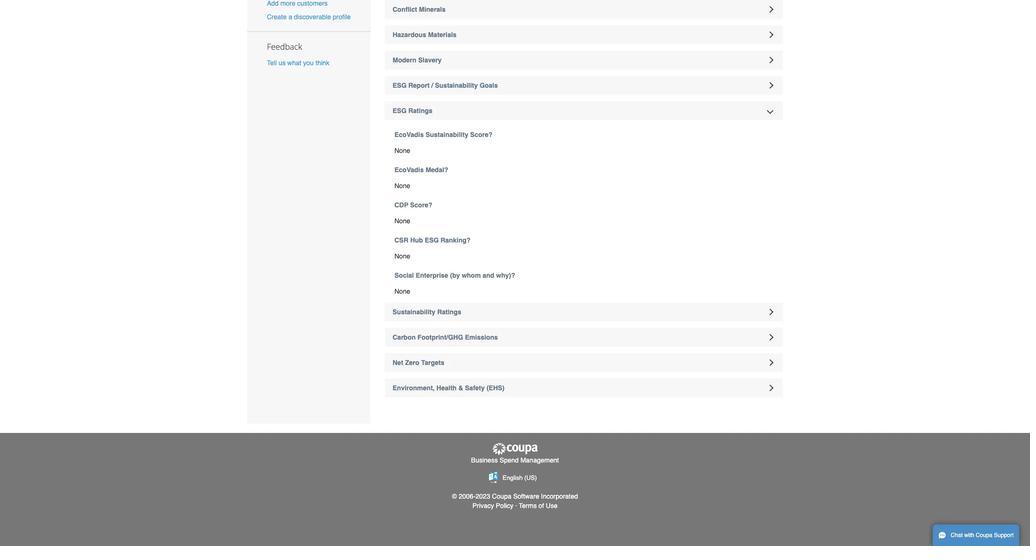 Task type: describe. For each thing, give the bounding box(es) containing it.
carbon footprint/ghg emissions button
[[385, 328, 783, 347]]

profile
[[333, 13, 351, 21]]

sustainability ratings button
[[385, 303, 783, 322]]

privacy
[[472, 503, 494, 510]]

privacy policy
[[472, 503, 513, 510]]

you
[[303, 59, 314, 67]]

modern slavery heading
[[385, 51, 783, 70]]

net zero targets button
[[385, 354, 783, 373]]

coupa supplier portal image
[[492, 443, 539, 456]]

ranking?
[[441, 237, 471, 244]]

esg report / sustainability goals
[[393, 82, 498, 89]]

materials
[[428, 31, 457, 39]]

conflict
[[393, 6, 417, 13]]

carbon footprint/ghg emissions
[[393, 334, 498, 342]]

0 vertical spatial coupa
[[492, 493, 511, 501]]

modern slavery
[[393, 56, 442, 64]]

social
[[394, 272, 414, 280]]

&
[[458, 385, 463, 392]]

hazardous
[[393, 31, 426, 39]]

terms
[[519, 503, 537, 510]]

goals
[[480, 82, 498, 89]]

coupa inside 'button'
[[976, 533, 992, 539]]

chat with coupa support
[[951, 533, 1014, 539]]

software
[[513, 493, 539, 501]]

enterprise
[[416, 272, 448, 280]]

environment,
[[393, 385, 435, 392]]

what
[[287, 59, 301, 67]]

hub
[[410, 237, 423, 244]]

incorporated
[[541, 493, 578, 501]]

sustainability ratings
[[393, 309, 461, 316]]

emissions
[[465, 334, 498, 342]]

ecovadis for ecovadis medal?
[[394, 166, 424, 174]]

hazardous materials heading
[[385, 25, 783, 44]]

create
[[267, 13, 287, 21]]

conflict minerals heading
[[385, 0, 783, 19]]

think
[[316, 59, 329, 67]]

esg for esg ratings
[[393, 107, 407, 115]]

esg ratings
[[393, 107, 432, 115]]

slavery
[[418, 56, 442, 64]]

modern slavery button
[[385, 51, 783, 70]]

tell us what you think
[[267, 59, 329, 67]]

0 vertical spatial score?
[[470, 131, 492, 139]]

sustainability inside 'dropdown button'
[[435, 82, 478, 89]]

ecovadis for ecovadis sustainability score?
[[394, 131, 424, 139]]

esg report / sustainability goals button
[[385, 76, 783, 95]]

zero
[[405, 359, 419, 367]]

sustainability ratings heading
[[385, 303, 783, 322]]

policy
[[496, 503, 513, 510]]

net
[[393, 359, 403, 367]]

ecovadis medal?
[[394, 166, 448, 174]]

/
[[431, 82, 433, 89]]

create a discoverable profile
[[267, 13, 351, 21]]

esg ratings button
[[385, 101, 783, 120]]

1 vertical spatial score?
[[410, 202, 432, 209]]

health
[[436, 385, 457, 392]]

social enterprise (by whom and why)?
[[394, 272, 515, 280]]

(us)
[[524, 475, 537, 482]]

minerals
[[419, 6, 446, 13]]

esg report / sustainability goals heading
[[385, 76, 783, 95]]

hazardous materials button
[[385, 25, 783, 44]]

chat
[[951, 533, 963, 539]]

support
[[994, 533, 1014, 539]]

use
[[546, 503, 558, 510]]



Task type: locate. For each thing, give the bounding box(es) containing it.
a
[[288, 13, 292, 21]]

ecovadis
[[394, 131, 424, 139], [394, 166, 424, 174]]

whom
[[462, 272, 481, 280]]

business spend management
[[471, 457, 559, 465]]

report
[[408, 82, 430, 89]]

ratings up carbon footprint/ghg emissions
[[437, 309, 461, 316]]

sustainability inside dropdown button
[[393, 309, 435, 316]]

1 vertical spatial sustainability
[[426, 131, 468, 139]]

0 horizontal spatial ratings
[[408, 107, 432, 115]]

(by
[[450, 272, 460, 280]]

ratings inside heading
[[408, 107, 432, 115]]

management
[[520, 457, 559, 465]]

terms of use
[[519, 503, 558, 510]]

none up "cdp"
[[394, 182, 410, 190]]

spend
[[500, 457, 519, 465]]

ecovadis sustainability score?
[[394, 131, 492, 139]]

none down "cdp"
[[394, 218, 410, 225]]

esg inside esg ratings dropdown button
[[393, 107, 407, 115]]

coupa right with
[[976, 533, 992, 539]]

1 vertical spatial esg
[[393, 107, 407, 115]]

cdp
[[394, 202, 408, 209]]

1 vertical spatial ratings
[[437, 309, 461, 316]]

chat with coupa support button
[[933, 525, 1019, 547]]

none down the csr
[[394, 253, 410, 260]]

english (us)
[[503, 475, 537, 482]]

2 vertical spatial esg
[[425, 237, 439, 244]]

ratings inside heading
[[437, 309, 461, 316]]

esg for esg report / sustainability goals
[[393, 82, 407, 89]]

esg ratings heading
[[385, 101, 783, 120]]

medal?
[[426, 166, 448, 174]]

csr
[[394, 237, 408, 244]]

sustainability up medal?
[[426, 131, 468, 139]]

score?
[[470, 131, 492, 139], [410, 202, 432, 209]]

environment, health & safety (ehs)
[[393, 385, 504, 392]]

hazardous materials
[[393, 31, 457, 39]]

terms of use link
[[519, 503, 558, 510]]

net zero targets heading
[[385, 354, 783, 373]]

none
[[394, 147, 410, 155], [394, 182, 410, 190], [394, 218, 410, 225], [394, 253, 410, 260], [394, 288, 410, 296]]

business
[[471, 457, 498, 465]]

tell
[[267, 59, 277, 67]]

©
[[452, 493, 457, 501]]

us
[[279, 59, 286, 67]]

carbon footprint/ghg emissions heading
[[385, 328, 783, 347]]

2 vertical spatial sustainability
[[393, 309, 435, 316]]

0 vertical spatial sustainability
[[435, 82, 478, 89]]

why)?
[[496, 272, 515, 280]]

of
[[539, 503, 544, 510]]

privacy policy link
[[472, 503, 513, 510]]

coupa up policy
[[492, 493, 511, 501]]

2 ecovadis from the top
[[394, 166, 424, 174]]

2023
[[476, 493, 490, 501]]

english
[[503, 475, 523, 482]]

0 horizontal spatial coupa
[[492, 493, 511, 501]]

0 vertical spatial esg
[[393, 82, 407, 89]]

none down the social
[[394, 288, 410, 296]]

4 none from the top
[[394, 253, 410, 260]]

3 none from the top
[[394, 218, 410, 225]]

ecovadis down esg ratings
[[394, 131, 424, 139]]

1 vertical spatial ecovadis
[[394, 166, 424, 174]]

sustainability
[[435, 82, 478, 89], [426, 131, 468, 139], [393, 309, 435, 316]]

ratings
[[408, 107, 432, 115], [437, 309, 461, 316]]

carbon
[[393, 334, 416, 342]]

tell us what you think button
[[267, 58, 329, 68]]

feedback
[[267, 41, 302, 52]]

0 horizontal spatial score?
[[410, 202, 432, 209]]

2 none from the top
[[394, 182, 410, 190]]

esg inside esg report / sustainability goals 'dropdown button'
[[393, 82, 407, 89]]

1 horizontal spatial coupa
[[976, 533, 992, 539]]

conflict minerals
[[393, 6, 446, 13]]

ratings down report on the left
[[408, 107, 432, 115]]

environment, health & safety (ehs) heading
[[385, 379, 783, 398]]

ratings for sustainability ratings
[[437, 309, 461, 316]]

1 horizontal spatial ratings
[[437, 309, 461, 316]]

csr hub esg ranking?
[[394, 237, 471, 244]]

conflict minerals button
[[385, 0, 783, 19]]

cdp score?
[[394, 202, 432, 209]]

and
[[483, 272, 494, 280]]

modern
[[393, 56, 416, 64]]

© 2006-2023 coupa software incorporated
[[452, 493, 578, 501]]

coupa
[[492, 493, 511, 501], [976, 533, 992, 539]]

(ehs)
[[487, 385, 504, 392]]

safety
[[465, 385, 485, 392]]

0 vertical spatial ratings
[[408, 107, 432, 115]]

2006-
[[459, 493, 476, 501]]

5 none from the top
[[394, 288, 410, 296]]

none up ecovadis medal?
[[394, 147, 410, 155]]

discoverable
[[294, 13, 331, 21]]

1 ecovadis from the top
[[394, 131, 424, 139]]

create a discoverable profile link
[[267, 13, 351, 21]]

footprint/ghg
[[417, 334, 463, 342]]

ratings for esg ratings
[[408, 107, 432, 115]]

ecovadis left medal?
[[394, 166, 424, 174]]

with
[[964, 533, 974, 539]]

0 vertical spatial ecovadis
[[394, 131, 424, 139]]

1 horizontal spatial score?
[[470, 131, 492, 139]]

environment, health & safety (ehs) button
[[385, 379, 783, 398]]

1 none from the top
[[394, 147, 410, 155]]

sustainability right /
[[435, 82, 478, 89]]

sustainability up the carbon
[[393, 309, 435, 316]]

1 vertical spatial coupa
[[976, 533, 992, 539]]

net zero targets
[[393, 359, 444, 367]]

targets
[[421, 359, 444, 367]]



Task type: vqa. For each thing, say whether or not it's contained in the screenshot.
Early Payment Request Rejected
no



